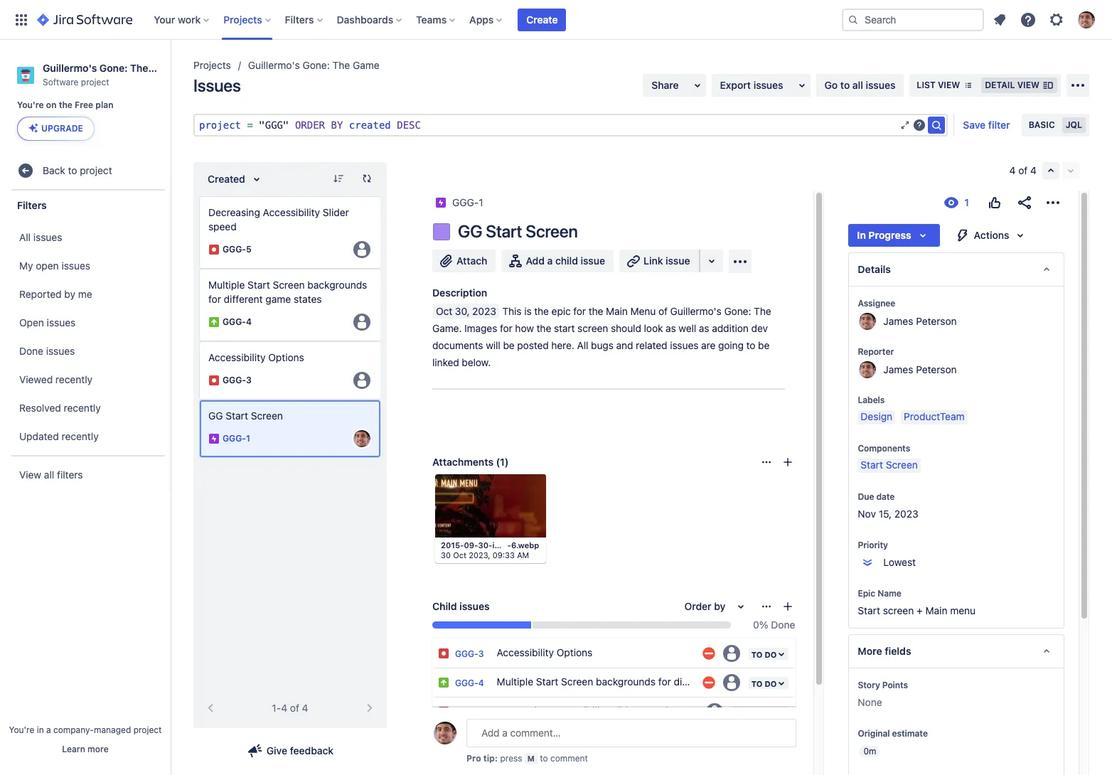 Task type: describe. For each thing, give the bounding box(es) containing it.
actions button
[[946, 224, 1038, 247]]

the up bugs
[[589, 305, 604, 317]]

open export issues dropdown image
[[794, 77, 811, 94]]

edit color, purple selected image
[[433, 223, 450, 240]]

open
[[19, 317, 44, 329]]

design link
[[858, 411, 896, 425]]

0 vertical spatial accessibility options
[[208, 351, 304, 364]]

original
[[858, 729, 890, 739]]

for inside improvement element
[[208, 293, 221, 305]]

ggg-3 inside bug element
[[223, 375, 252, 386]]

of inside the this is the epic for the main menu of guillermo's gone: the game. images for how the start screen should look as well as addition dev documents will be posted here. all bugs and related issues are going to be linked below.
[[659, 305, 668, 317]]

15,
[[879, 508, 892, 520]]

1 vertical spatial backgrounds
[[596, 676, 656, 688]]

banner containing your work
[[0, 0, 1113, 40]]

group containing all issues
[[7, 219, 166, 456]]

start inside components start screen
[[861, 459, 884, 471]]

teams button
[[412, 8, 461, 31]]

list view
[[917, 80, 961, 90]]

for down this
[[500, 322, 513, 334]]

priority: medium-high image
[[702, 647, 716, 661]]

multiple inside improvement element
[[208, 279, 245, 291]]

4 right 1-
[[302, 702, 308, 714]]

recently for resolved recently
[[64, 402, 101, 414]]

issues left list
[[866, 79, 896, 91]]

0 vertical spatial decreasing accessibility slider speed
[[208, 206, 349, 233]]

reporter
[[858, 346, 894, 357]]

issues inside button
[[754, 79, 784, 91]]

done issues link
[[7, 337, 166, 366]]

due date nov 15, 2023
[[858, 492, 919, 520]]

look
[[644, 322, 663, 334]]

0 horizontal spatial epic image
[[208, 433, 220, 445]]

updated recently link
[[7, 423, 166, 451]]

screen inside the this is the epic for the main menu of guillermo's gone: the game. images for how the start screen should look as well as addition dev documents will be posted here. all bugs and related issues are going to be linked below.
[[578, 322, 609, 334]]

menu
[[951, 605, 976, 617]]

are
[[702, 339, 716, 351]]

original estimate
[[858, 729, 928, 739]]

1 horizontal spatial accessibility options
[[497, 647, 593, 659]]

JQL query field
[[195, 115, 900, 135]]

story points
[[858, 680, 909, 691]]

vote options: no one has voted for this issue yet. image
[[987, 194, 1004, 211]]

guillermo's gone: the game software project
[[43, 62, 178, 87]]

1 horizontal spatial 3
[[479, 649, 484, 659]]

ggg-3 link
[[455, 649, 484, 659]]

1 vertical spatial ggg-5
[[455, 707, 484, 718]]

basic
[[1029, 120, 1056, 130]]

more fields
[[858, 645, 912, 657]]

desc
[[397, 120, 421, 131]]

productteam link
[[902, 411, 968, 425]]

viewed
[[19, 373, 53, 386]]

updated
[[19, 430, 59, 442]]

1 horizontal spatial all
[[853, 79, 864, 91]]

by for order
[[715, 600, 726, 612]]

export
[[720, 79, 751, 91]]

0 vertical spatial 2023
[[473, 305, 496, 317]]

1 vertical spatial ggg-3
[[455, 649, 484, 659]]

issue type: bug image
[[438, 706, 450, 718]]

story
[[858, 680, 881, 691]]

pro
[[467, 753, 481, 764]]

game inside improvement element
[[266, 293, 291, 305]]

created button
[[199, 168, 274, 191]]

epic element
[[199, 400, 381, 458]]

1 peterson from the top
[[916, 315, 957, 327]]

multiple inside 'multiple start screen backgrounds for different game states' link
[[497, 676, 534, 688]]

1 vertical spatial all
[[44, 469, 54, 481]]

gg start screen inside epic element
[[208, 410, 283, 422]]

open issues link
[[7, 309, 166, 337]]

1 vertical spatial ggg-4
[[455, 678, 484, 689]]

done issues
[[19, 345, 75, 357]]

slider inside decreasing accessibility slider speed link
[[611, 705, 638, 717]]

add attachment image
[[783, 457, 794, 468]]

progress
[[869, 229, 912, 241]]

issue type: bug image
[[438, 648, 450, 659]]

game.
[[433, 322, 462, 334]]

create
[[527, 13, 558, 25]]

1 vertical spatial done
[[771, 619, 796, 631]]

order by button
[[676, 595, 759, 618]]

2 horizontal spatial of
[[1019, 164, 1028, 176]]

you're in a company-managed project
[[9, 725, 162, 736]]

1 vertical spatial different
[[674, 676, 713, 688]]

save filter
[[964, 119, 1011, 131]]

you're on the free plan
[[17, 100, 114, 110]]

project right back
[[80, 164, 112, 176]]

1 vertical spatial screen
[[883, 605, 914, 617]]

share button
[[643, 74, 706, 97]]

issues right child
[[460, 600, 490, 612]]

learn more button
[[62, 744, 109, 756]]

share image
[[1017, 194, 1034, 211]]

you're for you're on the free plan
[[17, 100, 44, 110]]

the right is
[[535, 305, 549, 317]]

work
[[178, 13, 201, 25]]

slider inside "decreasing accessibility slider speed"
[[323, 206, 349, 218]]

screen inside improvement element
[[273, 279, 305, 291]]

2 issue from the left
[[666, 255, 691, 267]]

create child image
[[783, 601, 794, 612]]

accessibility up bug icon
[[208, 351, 266, 364]]

filter
[[989, 119, 1011, 131]]

%
[[760, 619, 769, 631]]

posted
[[517, 339, 549, 351]]

guillermo's for guillermo's gone: the game software project
[[43, 62, 97, 74]]

back to project
[[43, 164, 112, 176]]

settings image
[[1049, 11, 1066, 28]]

projects for projects popup button
[[224, 13, 262, 25]]

order by image
[[248, 171, 265, 188]]

0
[[754, 619, 760, 631]]

gg inside epic element
[[208, 410, 223, 422]]

on
[[46, 100, 57, 110]]

"ggg"
[[259, 120, 289, 131]]

original estimate pin to top. only you can see pinned fields. image
[[931, 729, 943, 740]]

4 inside improvement element
[[246, 317, 252, 328]]

issues up viewed recently
[[46, 345, 75, 357]]

recently for viewed recently
[[55, 373, 93, 386]]

priority
[[858, 540, 888, 551]]

multiple start screen backgrounds for different game states inside improvement element
[[208, 279, 367, 305]]

unassigned image
[[723, 645, 740, 662]]

4 up share image
[[1031, 164, 1037, 176]]

give feedback
[[267, 745, 334, 757]]

download image
[[499, 481, 516, 498]]

none
[[858, 697, 883, 709]]

0 vertical spatial 5
[[246, 244, 252, 255]]

done inside done issues link
[[19, 345, 43, 357]]

reported
[[19, 288, 62, 300]]

0 horizontal spatial of
[[290, 702, 299, 714]]

1 horizontal spatial main
[[926, 605, 948, 617]]

will
[[486, 339, 501, 351]]

the for guillermo's gone: the game
[[333, 59, 350, 71]]

your work button
[[150, 8, 215, 31]]

1 issue from the left
[[581, 255, 605, 267]]

1 horizontal spatial 1
[[479, 196, 484, 208]]

ggg-1 link
[[452, 194, 484, 211]]

assignee pin to top. only you can see pinned fields. image
[[899, 298, 910, 309]]

for left priority: medium-high icon
[[659, 676, 671, 688]]

accessibility inside "decreasing accessibility slider speed"
[[263, 206, 320, 218]]

speed inside "decreasing accessibility slider speed"
[[208, 221, 237, 233]]

open issues
[[19, 317, 76, 329]]

issues up open at the left
[[33, 231, 62, 243]]

guillermo's gone: the game
[[248, 59, 380, 71]]

1 horizontal spatial speed
[[640, 705, 669, 717]]

projects for projects link
[[194, 59, 231, 71]]

1 horizontal spatial game
[[716, 676, 741, 688]]

Search field
[[842, 8, 985, 31]]

30,
[[455, 305, 470, 317]]

4 down ggg-3 'link'
[[479, 678, 484, 689]]

2 be from the left
[[758, 339, 770, 351]]

ggg- inside improvement element
[[223, 317, 246, 328]]

multiple start screen backgrounds for different game states link
[[491, 669, 772, 697]]

your profile and settings image
[[1079, 11, 1096, 28]]

view all filters
[[19, 469, 83, 481]]

a inside button
[[548, 255, 553, 267]]

screen inside epic element
[[251, 410, 283, 422]]

this
[[503, 305, 522, 317]]

resolved recently
[[19, 402, 101, 414]]

to right m
[[540, 753, 548, 764]]

add app image
[[732, 253, 749, 270]]

back to project link
[[11, 157, 165, 185]]

ggg- inside ggg-1 link
[[452, 196, 479, 208]]

bug element containing decreasing accessibility slider speed
[[199, 196, 381, 269]]

ggg- inside epic element
[[223, 434, 246, 444]]

view for detail view
[[1018, 80, 1040, 90]]

gone: inside the this is the epic for the main menu of guillermo's gone: the game. images for how the start screen should look as well as addition dev documents will be posted here. all bugs and related issues are going to be linked below.
[[725, 305, 752, 317]]

pro tip: press m to comment
[[467, 753, 588, 764]]

go to all issues link
[[816, 74, 905, 97]]

date
[[877, 492, 895, 502]]

upgrade
[[41, 123, 83, 134]]

view all filters link
[[7, 461, 166, 490]]

appswitcher icon image
[[13, 11, 30, 28]]

priority: highest image
[[685, 705, 699, 719]]

story points pin to top. only you can see pinned fields. image
[[911, 680, 923, 692]]

the right the how
[[537, 322, 552, 334]]

feedback
[[290, 745, 334, 757]]

attach button
[[433, 250, 496, 272]]

my open issues link
[[7, 252, 166, 281]]

press
[[500, 753, 523, 764]]

1 james from the top
[[884, 315, 914, 327]]

game for guillermo's gone: the game software project
[[151, 62, 178, 74]]

share
[[652, 79, 679, 91]]

0 vertical spatial epic image
[[435, 197, 447, 208]]

unassigned image for decreasing accessibility slider speed
[[707, 704, 724, 721]]

start screen link
[[858, 459, 921, 473]]

gone: for guillermo's gone: the game software project
[[100, 62, 128, 74]]

in
[[37, 725, 44, 736]]

apps button
[[465, 8, 508, 31]]

more
[[88, 744, 109, 755]]

search image
[[848, 14, 859, 25]]

2 peterson from the top
[[916, 363, 957, 375]]

ggg-1 inside epic element
[[223, 434, 250, 444]]

detail
[[986, 80, 1016, 90]]

issue actions image
[[762, 601, 773, 612]]

to right back
[[68, 164, 77, 176]]

apps
[[470, 13, 494, 25]]

child
[[433, 600, 457, 612]]

issues right open at the left
[[62, 260, 90, 272]]

issues down reported by me
[[47, 317, 76, 329]]

1 inside epic element
[[246, 434, 250, 444]]

reported by me link
[[7, 281, 166, 309]]

different inside multiple start screen backgrounds for different game states
[[224, 293, 263, 305]]

1 vertical spatial multiple start screen backgrounds for different game states
[[497, 676, 772, 688]]

your
[[154, 13, 175, 25]]

estimate
[[893, 729, 928, 739]]

priority: medium-high image
[[702, 676, 716, 690]]

improvement element
[[199, 269, 381, 341]]



Task type: locate. For each thing, give the bounding box(es) containing it.
0 vertical spatial gg start screen
[[458, 221, 578, 241]]

all right view
[[44, 469, 54, 481]]

link issue button
[[620, 250, 700, 272]]

add a child issue button
[[502, 250, 614, 272]]

1 vertical spatial slider
[[611, 705, 638, 717]]

the inside guillermo's gone: the game software project
[[130, 62, 148, 74]]

all
[[19, 231, 31, 243], [577, 339, 589, 351]]

james down reporter
[[884, 363, 914, 375]]

1 horizontal spatial done
[[771, 619, 796, 631]]

issues down well
[[670, 339, 699, 351]]

+
[[917, 605, 923, 617]]

gg down bug icon
[[208, 410, 223, 422]]

in progress button
[[849, 224, 940, 247]]

0 horizontal spatial game
[[151, 62, 178, 74]]

1 horizontal spatial filters
[[285, 13, 314, 25]]

1 vertical spatial bug element
[[199, 341, 381, 400]]

ggg-5 right issue type: bug image
[[455, 707, 484, 718]]

1 vertical spatial filters
[[17, 199, 47, 211]]

1 horizontal spatial ggg-3
[[455, 649, 484, 659]]

0 horizontal spatial filters
[[17, 199, 47, 211]]

managed
[[94, 725, 131, 736]]

gone: down filters popup button
[[303, 59, 330, 71]]

view right list
[[938, 80, 961, 90]]

list box containing decreasing accessibility slider speed
[[199, 196, 381, 458]]

improvement image
[[208, 317, 220, 328]]

3
[[246, 375, 252, 386], [479, 649, 484, 659]]

projects inside projects popup button
[[224, 13, 262, 25]]

2 james from the top
[[884, 363, 914, 375]]

0 horizontal spatial multiple start screen backgrounds for different game states
[[208, 279, 367, 305]]

guillermo's inside the this is the epic for the main menu of guillermo's gone: the game. images for how the start screen should look as well as addition dev documents will be posted here. all bugs and related issues are going to be linked below.
[[671, 305, 722, 317]]

0 horizontal spatial 5
[[246, 244, 252, 255]]

jql
[[1066, 120, 1083, 130]]

of up share image
[[1019, 164, 1028, 176]]

0 horizontal spatial be
[[503, 339, 515, 351]]

1 horizontal spatial 2023
[[895, 508, 919, 520]]

images
[[465, 322, 498, 334]]

1 horizontal spatial all
[[577, 339, 589, 351]]

oct 30, 2023
[[436, 305, 496, 317]]

backgrounds inside improvement element
[[308, 279, 367, 291]]

the right on
[[59, 100, 73, 110]]

0 vertical spatial 3
[[246, 375, 252, 386]]

guillermo's inside guillermo's gone: the game software project
[[43, 62, 97, 74]]

lowest
[[884, 556, 916, 568]]

1 vertical spatial a
[[46, 725, 51, 736]]

1 vertical spatial ggg-1
[[223, 434, 250, 444]]

primary element
[[9, 0, 842, 39]]

projects right work
[[224, 13, 262, 25]]

speed up bug image
[[208, 221, 237, 233]]

0 horizontal spatial gg
[[208, 410, 223, 422]]

guillermo's up the software
[[43, 62, 97, 74]]

issues
[[754, 79, 784, 91], [866, 79, 896, 91], [33, 231, 62, 243], [62, 260, 90, 272], [47, 317, 76, 329], [670, 339, 699, 351], [46, 345, 75, 357], [460, 600, 490, 612]]

of right 1-
[[290, 702, 299, 714]]

filters inside popup button
[[285, 13, 314, 25]]

0 horizontal spatial a
[[46, 725, 51, 736]]

export issues
[[720, 79, 784, 91]]

my open issues
[[19, 260, 90, 272]]

project = "ggg" order by created desc
[[199, 120, 421, 131]]

the
[[59, 100, 73, 110], [535, 305, 549, 317], [589, 305, 604, 317], [537, 322, 552, 334]]

give feedback button
[[238, 740, 342, 763]]

give
[[267, 745, 287, 757]]

ggg-5 right bug image
[[223, 244, 252, 255]]

options down improvement element
[[268, 351, 304, 364]]

1 horizontal spatial gg
[[458, 221, 483, 241]]

gone: up plan
[[100, 62, 128, 74]]

fields
[[885, 645, 912, 657]]

1 bug element from the top
[[199, 196, 381, 269]]

0 vertical spatial game
[[266, 293, 291, 305]]

1 vertical spatial by
[[715, 600, 726, 612]]

gone: for guillermo's gone: the game
[[303, 59, 330, 71]]

editor image
[[900, 120, 912, 131]]

project up plan
[[81, 77, 109, 87]]

components
[[858, 443, 911, 454]]

as left well
[[666, 322, 676, 334]]

all inside 'group'
[[19, 231, 31, 243]]

0 vertical spatial screen
[[578, 322, 609, 334]]

documents
[[433, 339, 483, 351]]

decreasing up the pro tip: press m to comment
[[497, 705, 549, 717]]

unassigned image right priority: highest image
[[707, 704, 724, 721]]

screen inside components start screen
[[886, 459, 918, 471]]

ggg-3 right bug icon
[[223, 375, 252, 386]]

(1)
[[496, 456, 509, 468]]

details element
[[849, 253, 1065, 287]]

filters button
[[281, 8, 328, 31]]

peterson down details element
[[916, 315, 957, 327]]

decreasing accessibility slider speed inside decreasing accessibility slider speed link
[[497, 705, 669, 717]]

guillermo's inside guillermo's gone: the game link
[[248, 59, 300, 71]]

guillermo's down projects popup button
[[248, 59, 300, 71]]

5 down ggg-4 link
[[479, 707, 484, 718]]

description
[[433, 287, 487, 299]]

1 horizontal spatial gg start screen
[[458, 221, 578, 241]]

2 horizontal spatial the
[[754, 305, 772, 317]]

0 vertical spatial speed
[[208, 221, 237, 233]]

you're
[[17, 100, 44, 110], [9, 725, 34, 736]]

0 vertical spatial ggg-5
[[223, 244, 252, 255]]

ggg-3 right issue type: bug icon at the left
[[455, 649, 484, 659]]

upgrade button
[[18, 118, 94, 140]]

5 right bug image
[[246, 244, 252, 255]]

by inside dropdown button
[[715, 600, 726, 612]]

ggg-4 link
[[455, 678, 484, 689]]

2 bug element from the top
[[199, 341, 381, 400]]

my
[[19, 260, 33, 272]]

all inside the this is the epic for the main menu of guillermo's gone: the game. images for how the start screen should look as well as addition dev documents will be posted here. all bugs and related issues are going to be linked below.
[[577, 339, 589, 351]]

slider up add a comment… field
[[611, 705, 638, 717]]

ggg-
[[452, 196, 479, 208], [223, 244, 246, 255], [223, 317, 246, 328], [223, 375, 246, 386], [223, 434, 246, 444], [455, 649, 479, 659], [455, 678, 479, 689], [455, 707, 479, 718]]

view
[[19, 469, 41, 481]]

0 horizontal spatial as
[[666, 322, 676, 334]]

epic image left ggg-1 link at the top left of the page
[[435, 197, 447, 208]]

more fields element
[[849, 635, 1065, 669]]

2023 right '15,'
[[895, 508, 919, 520]]

0 vertical spatial all
[[853, 79, 864, 91]]

actions
[[974, 229, 1010, 241]]

for right the epic
[[574, 305, 586, 317]]

decreasing accessibility slider speed
[[208, 206, 349, 233], [497, 705, 669, 717]]

issues
[[194, 75, 241, 95]]

1 horizontal spatial decreasing accessibility slider speed
[[497, 705, 669, 717]]

0 vertical spatial multiple
[[208, 279, 245, 291]]

screen
[[526, 221, 578, 241], [273, 279, 305, 291], [251, 410, 283, 422], [886, 459, 918, 471], [561, 676, 594, 688]]

done down the open
[[19, 345, 43, 357]]

1 horizontal spatial decreasing
[[497, 705, 549, 717]]

be right will
[[503, 339, 515, 351]]

james peterson down reporter
[[884, 363, 957, 375]]

0 horizontal spatial decreasing accessibility slider speed
[[208, 206, 349, 233]]

by left me
[[64, 288, 75, 300]]

1 vertical spatial of
[[659, 305, 668, 317]]

states inside 'multiple start screen backgrounds for different game states' link
[[744, 676, 772, 688]]

the left sidebar navigation icon
[[130, 62, 148, 74]]

refresh image
[[361, 173, 373, 184]]

actions image
[[1045, 194, 1062, 211]]

search image
[[929, 117, 946, 134]]

1 vertical spatial multiple
[[497, 676, 534, 688]]

accessibility inside accessibility options link
[[497, 647, 554, 659]]

multiple
[[208, 279, 245, 291], [497, 676, 534, 688]]

1 horizontal spatial screen
[[883, 605, 914, 617]]

0 vertical spatial bug element
[[199, 196, 381, 269]]

1 horizontal spatial be
[[758, 339, 770, 351]]

accessibility down order by image
[[263, 206, 320, 218]]

game down 'dashboards' dropdown button
[[353, 59, 380, 71]]

epic image down bug icon
[[208, 433, 220, 445]]

2023 inside due date nov 15, 2023
[[895, 508, 919, 520]]

gg down ggg-1 link at the top left of the page
[[458, 221, 483, 241]]

options up decreasing accessibility slider speed link
[[557, 647, 593, 659]]

reported by me
[[19, 288, 92, 300]]

view right detail
[[1018, 80, 1040, 90]]

1 horizontal spatial as
[[699, 322, 710, 334]]

1 vertical spatial gg
[[208, 410, 223, 422]]

0 horizontal spatial ggg-3
[[223, 375, 252, 386]]

1 james peterson from the top
[[884, 315, 957, 327]]

delete image
[[523, 481, 540, 498]]

2 vertical spatial recently
[[62, 430, 99, 442]]

gg start screen down bug icon
[[208, 410, 283, 422]]

1 horizontal spatial ggg-1
[[452, 196, 484, 208]]

0 horizontal spatial guillermo's
[[43, 62, 97, 74]]

1 horizontal spatial ggg-4
[[455, 678, 484, 689]]

0 horizontal spatial ggg-5
[[223, 244, 252, 255]]

states inside improvement element
[[294, 293, 322, 305]]

you're left on
[[17, 100, 44, 110]]

gg start screen up add
[[458, 221, 578, 241]]

main up should
[[606, 305, 628, 317]]

the for guillermo's gone: the game software project
[[130, 62, 148, 74]]

ggg-4
[[223, 317, 252, 328], [455, 678, 484, 689]]

list box
[[199, 196, 381, 458]]

2 james peterson from the top
[[884, 363, 957, 375]]

the down dashboards
[[333, 59, 350, 71]]

unassigned image
[[723, 674, 740, 691], [707, 704, 724, 721]]

0 vertical spatial of
[[1019, 164, 1028, 176]]

1 horizontal spatial slider
[[611, 705, 638, 717]]

1 horizontal spatial options
[[557, 647, 593, 659]]

notifications image
[[992, 11, 1009, 28]]

filters up the all issues
[[17, 199, 47, 211]]

1 horizontal spatial guillermo's
[[248, 59, 300, 71]]

a right add
[[548, 255, 553, 267]]

all up my
[[19, 231, 31, 243]]

2 as from the left
[[699, 322, 710, 334]]

ggg-5 link
[[455, 707, 484, 718]]

by right order
[[715, 600, 726, 612]]

1 horizontal spatial different
[[674, 676, 713, 688]]

1 horizontal spatial 5
[[479, 707, 484, 718]]

guillermo's
[[248, 59, 300, 71], [43, 62, 97, 74], [671, 305, 722, 317]]

main inside the this is the epic for the main menu of guillermo's gone: the game. images for how the start screen should look as well as addition dev documents will be posted here. all bugs and related issues are going to be linked below.
[[606, 305, 628, 317]]

to inside the this is the epic for the main menu of guillermo's gone: the game. images for how the start screen should look as well as addition dev documents will be posted here. all bugs and related issues are going to be linked below.
[[747, 339, 756, 351]]

you're for you're in a company-managed project
[[9, 725, 34, 736]]

decreasing accessibility slider speed up comment
[[497, 705, 669, 717]]

0 vertical spatial states
[[294, 293, 322, 305]]

accessibility right ggg-3 'link'
[[497, 647, 554, 659]]

of
[[1019, 164, 1028, 176], [659, 305, 668, 317], [290, 702, 299, 714]]

help image
[[1020, 11, 1037, 28]]

guillermo's up well
[[671, 305, 722, 317]]

more
[[858, 645, 883, 657]]

link issue
[[644, 255, 691, 267]]

0 horizontal spatial options
[[268, 351, 304, 364]]

1 horizontal spatial by
[[715, 600, 726, 612]]

decreasing inside "decreasing accessibility slider speed"
[[208, 206, 260, 218]]

all issues link
[[7, 224, 166, 252]]

slider down 'sort descending' icon
[[323, 206, 349, 218]]

attach
[[457, 255, 488, 267]]

0 vertical spatial all
[[19, 231, 31, 243]]

projects
[[224, 13, 262, 25], [194, 59, 231, 71]]

filters
[[57, 469, 83, 481]]

1 horizontal spatial view
[[1018, 80, 1040, 90]]

labels
[[858, 395, 885, 406]]

profile image of james peterson image
[[434, 722, 457, 745]]

0 vertical spatial backgrounds
[[308, 279, 367, 291]]

to down dev
[[747, 339, 756, 351]]

1 view from the left
[[938, 80, 961, 90]]

going
[[719, 339, 744, 351]]

ggg-4 right improvement image
[[223, 317, 252, 328]]

1 horizontal spatial multiple start screen backgrounds for different game states
[[497, 676, 772, 688]]

filters up the "guillermo's gone: the game"
[[285, 13, 314, 25]]

4 up 'give'
[[281, 702, 287, 714]]

created
[[349, 120, 391, 131]]

0 horizontal spatial all
[[44, 469, 54, 481]]

epic
[[552, 305, 571, 317]]

add
[[526, 255, 545, 267]]

issues right "export"
[[754, 79, 784, 91]]

attachments menu image
[[762, 457, 773, 468]]

projects up 'issues' on the top left of page
[[194, 59, 231, 71]]

points
[[883, 680, 909, 691]]

bug element containing accessibility options
[[199, 341, 381, 400]]

1 horizontal spatial backgrounds
[[596, 676, 656, 688]]

import and bulk change issues image
[[1070, 77, 1087, 94]]

1 vertical spatial 5
[[479, 707, 484, 718]]

start inside improvement element
[[248, 279, 270, 291]]

group
[[7, 219, 166, 456]]

unassigned image right priority: medium-high icon
[[723, 674, 740, 691]]

james peterson image
[[354, 430, 371, 448]]

main right +
[[926, 605, 948, 617]]

accessibility options link
[[491, 640, 696, 668]]

ggg-1
[[452, 196, 484, 208], [223, 434, 250, 444]]

your work
[[154, 13, 201, 25]]

3 up ggg-4 link
[[479, 649, 484, 659]]

game left projects link
[[151, 62, 178, 74]]

copy link to issue image
[[481, 196, 492, 208]]

gg start screen
[[458, 221, 578, 241], [208, 410, 283, 422]]

1 vertical spatial 1
[[246, 434, 250, 444]]

0 horizontal spatial speed
[[208, 221, 237, 233]]

game inside guillermo's gone: the game software project
[[151, 62, 178, 74]]

this is the epic for the main menu of guillermo's gone: the game. images for how the start screen should look as well as addition dev documents will be posted here. all bugs and related issues are going to be linked below.
[[433, 305, 774, 369]]

3 inside bug element
[[246, 375, 252, 386]]

0 vertical spatial gg
[[458, 221, 483, 241]]

ggg-4 inside improvement element
[[223, 317, 252, 328]]

1 horizontal spatial of
[[659, 305, 668, 317]]

start inside epic element
[[226, 410, 248, 422]]

dashboards
[[337, 13, 394, 25]]

issue right child
[[581, 255, 605, 267]]

0 horizontal spatial decreasing
[[208, 206, 260, 218]]

unassigned image for multiple start screen backgrounds for different game states
[[723, 674, 740, 691]]

here.
[[552, 339, 575, 351]]

game for guillermo's gone: the game
[[353, 59, 380, 71]]

screen up bugs
[[578, 322, 609, 334]]

1 as from the left
[[666, 322, 676, 334]]

for up improvement image
[[208, 293, 221, 305]]

1 vertical spatial speed
[[640, 705, 669, 717]]

0 vertical spatial ggg-1
[[452, 196, 484, 208]]

epic name
[[858, 588, 902, 599]]

bug element
[[199, 196, 381, 269], [199, 341, 381, 400]]

4 down filter
[[1010, 164, 1016, 176]]

0 vertical spatial 1
[[479, 196, 484, 208]]

link web pages and more image
[[703, 253, 720, 270]]

1 horizontal spatial gone:
[[303, 59, 330, 71]]

decreasing down created "dropdown button"
[[208, 206, 260, 218]]

0 horizontal spatial view
[[938, 80, 961, 90]]

accessibility inside decreasing accessibility slider speed link
[[551, 705, 609, 717]]

all issues
[[19, 231, 62, 243]]

open share dialog image
[[689, 77, 706, 94]]

0 horizontal spatial the
[[130, 62, 148, 74]]

a right in
[[46, 725, 51, 736]]

project left =
[[199, 120, 241, 131]]

screen down name
[[883, 605, 914, 617]]

view for list view
[[938, 80, 961, 90]]

0 horizontal spatial 3
[[246, 375, 252, 386]]

syntax help image
[[914, 120, 926, 131]]

peterson up productteam
[[916, 363, 957, 375]]

guillermo's for guillermo's gone: the game
[[248, 59, 300, 71]]

dev
[[752, 322, 768, 334]]

1 vertical spatial main
[[926, 605, 948, 617]]

of up look
[[659, 305, 668, 317]]

0 vertical spatial a
[[548, 255, 553, 267]]

0 horizontal spatial main
[[606, 305, 628, 317]]

all left bugs
[[577, 339, 589, 351]]

0 horizontal spatial screen
[[578, 322, 609, 334]]

0 horizontal spatial slider
[[323, 206, 349, 218]]

0 % done
[[754, 619, 796, 631]]

by
[[331, 120, 343, 131]]

gone: inside guillermo's gone: the game software project
[[100, 62, 128, 74]]

guillermo's gone: the game link
[[248, 57, 380, 74]]

recently down resolved recently link
[[62, 430, 99, 442]]

3 right bug icon
[[246, 375, 252, 386]]

speed up add a comment… field
[[640, 705, 669, 717]]

and
[[616, 339, 633, 351]]

the inside the this is the epic for the main menu of guillermo's gone: the game. images for how the start screen should look as well as addition dev documents will be posted here. all bugs and related issues are going to be linked below.
[[754, 305, 772, 317]]

you're left in
[[9, 725, 34, 736]]

by for reported
[[64, 288, 75, 300]]

issues inside the this is the epic for the main menu of guillermo's gone: the game. images for how the start screen should look as well as addition dev documents will be posted here. all bugs and related issues are going to be linked below.
[[670, 339, 699, 351]]

by inside 'group'
[[64, 288, 75, 300]]

0 horizontal spatial gone:
[[100, 62, 128, 74]]

0 horizontal spatial states
[[294, 293, 322, 305]]

0 vertical spatial multiple start screen backgrounds for different game states
[[208, 279, 367, 305]]

project inside jql query field
[[199, 120, 241, 131]]

recently down viewed recently link
[[64, 402, 101, 414]]

done down create child image
[[771, 619, 796, 631]]

1 vertical spatial states
[[744, 676, 772, 688]]

details
[[858, 263, 891, 275]]

jira software image
[[37, 11, 133, 28], [37, 11, 133, 28]]

bug image
[[208, 244, 220, 255]]

1 be from the left
[[503, 339, 515, 351]]

software
[[43, 77, 79, 87]]

1 horizontal spatial states
[[744, 676, 772, 688]]

2 view from the left
[[1018, 80, 1040, 90]]

epic image
[[435, 197, 447, 208], [208, 433, 220, 445]]

sidebar navigation image
[[155, 57, 186, 85]]

screen
[[578, 322, 609, 334], [883, 605, 914, 617]]

issue right link
[[666, 255, 691, 267]]

0 vertical spatial james peterson
[[884, 315, 957, 327]]

1 horizontal spatial game
[[353, 59, 380, 71]]

issue type: improvement image
[[438, 677, 450, 689]]

resolved recently link
[[7, 394, 166, 423]]

go
[[825, 79, 838, 91]]

start screen + main menu
[[858, 605, 976, 617]]

menu
[[631, 305, 656, 317]]

bug image
[[208, 375, 220, 386]]

recently down done issues link
[[55, 373, 93, 386]]

0 vertical spatial different
[[224, 293, 263, 305]]

to right go
[[841, 79, 850, 91]]

Add a comment… field
[[467, 719, 797, 748]]

should
[[611, 322, 642, 334]]

child issues
[[433, 600, 490, 612]]

project inside guillermo's gone: the game software project
[[81, 77, 109, 87]]

recently for updated recently
[[62, 430, 99, 442]]

sort descending image
[[333, 173, 344, 184]]

multiple right ggg-4 link
[[497, 676, 534, 688]]

=
[[247, 120, 253, 131]]

all right go
[[853, 79, 864, 91]]

detail view
[[986, 80, 1040, 90]]

4 of 4
[[1010, 164, 1037, 176]]

project right managed
[[133, 725, 162, 736]]

name
[[878, 588, 902, 599]]

gone: up addition
[[725, 305, 752, 317]]

learn more
[[62, 744, 109, 755]]

0 horizontal spatial done
[[19, 345, 43, 357]]

1 vertical spatial 3
[[479, 649, 484, 659]]

0 vertical spatial peterson
[[916, 315, 957, 327]]

1 vertical spatial recently
[[64, 402, 101, 414]]

james down assignee pin to top. only you can see pinned fields. image
[[884, 315, 914, 327]]

0 horizontal spatial backgrounds
[[308, 279, 367, 291]]

banner
[[0, 0, 1113, 40]]



Task type: vqa. For each thing, say whether or not it's contained in the screenshot.
Previous image
no



